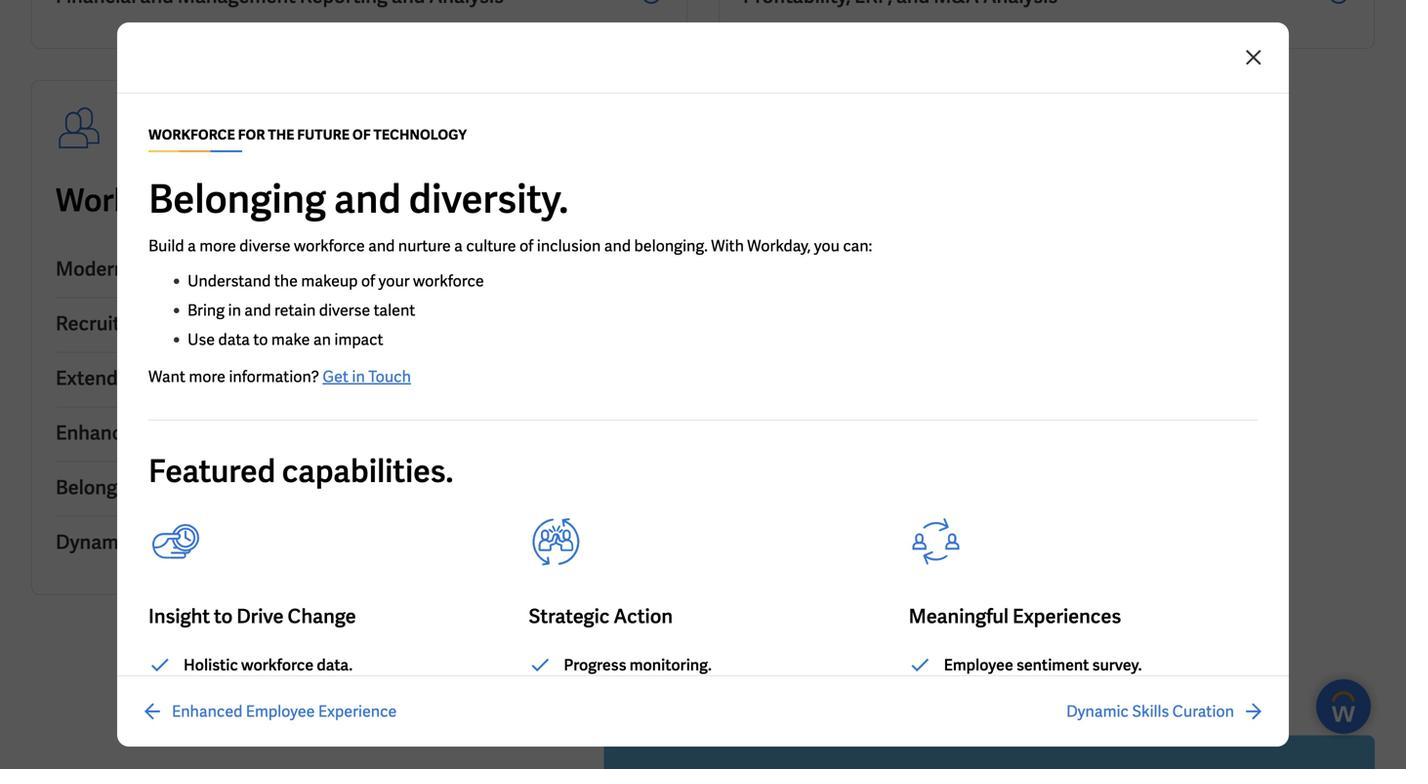 Task type: describe. For each thing, give the bounding box(es) containing it.
and down of
[[334, 174, 401, 225]]

and right recruit
[[124, 311, 158, 337]]

to inside understand the makeup of your workforce bring in and retain diverse talent use data to make an impact
[[253, 330, 268, 350]]

1 horizontal spatial in
[[352, 367, 365, 387]]

recruit and onboard button
[[56, 298, 663, 353]]

enhanced employee experience inside belonging and diversity. "dialog"
[[172, 702, 397, 723]]

change
[[288, 604, 356, 630]]

in inside understand the makeup of your workforce bring in and retain diverse talent use data to make an impact
[[228, 300, 241, 321]]

2 vertical spatial workforce
[[241, 656, 314, 676]]

understand the makeup of your workforce bring in and retain diverse talent use data to make an impact
[[188, 271, 484, 350]]

inclusion
[[537, 236, 601, 256]]

bring
[[188, 300, 225, 321]]

want
[[149, 367, 186, 387]]

holistic workforce data.
[[184, 656, 353, 676]]

build a more diverse workforce and nurture a culture of inclusion and belonging. with workday, you can:
[[149, 236, 876, 256]]

2 vertical spatial employee
[[246, 702, 315, 723]]

0 vertical spatial the
[[257, 180, 305, 221]]

progress
[[564, 656, 627, 676]]

makeup
[[301, 271, 358, 292]]

impact
[[335, 330, 384, 350]]

with
[[712, 236, 744, 256]]

you
[[815, 236, 840, 256]]

can:
[[844, 236, 873, 256]]

make
[[272, 330, 310, 350]]

holistic
[[184, 656, 238, 676]]

capabilities.
[[282, 451, 454, 492]]

belonging for belonging and diversity.
[[149, 174, 326, 225]]

hr
[[165, 256, 192, 282]]

experience inside belonging and diversity. "dialog"
[[318, 702, 397, 723]]

0 vertical spatial of
[[410, 180, 439, 221]]

onboard
[[162, 311, 240, 337]]

extended workforce management
[[56, 366, 359, 391]]

get
[[323, 367, 349, 387]]

delivery
[[266, 256, 339, 282]]

diversity.
[[409, 174, 569, 225]]

0 vertical spatial workforce
[[294, 236, 365, 256]]

use
[[188, 330, 215, 350]]

an
[[314, 330, 331, 350]]

your
[[379, 271, 410, 292]]

nurture
[[398, 236, 451, 256]]

get in touch link
[[323, 367, 411, 387]]

dynamic skills curation for dynamic skills curation button inside the belonging and diversity. "dialog"
[[1067, 702, 1235, 723]]

modernized hr service delivery button
[[56, 244, 663, 298]]

extended
[[56, 366, 140, 391]]

culture
[[466, 236, 516, 256]]

strategic
[[529, 604, 610, 630]]

workforce inside understand the makeup of your workforce bring in and retain diverse talent use data to make an impact
[[413, 271, 484, 292]]

recruit and onboard
[[56, 311, 240, 337]]

retain
[[275, 300, 316, 321]]

0 vertical spatial workforce
[[56, 180, 205, 221]]

diversity
[[186, 475, 265, 501]]

data
[[218, 330, 250, 350]]

skills for dynamic skills curation button inside the belonging and diversity. "dialog"
[[1133, 702, 1170, 723]]

and inside understand the makeup of your workforce bring in and retain diverse talent use data to make an impact
[[245, 300, 271, 321]]

0 vertical spatial dynamic
[[56, 530, 134, 555]]

workforce inside button
[[144, 366, 237, 391]]

dynamic inside belonging and diversity. "dialog"
[[1067, 702, 1129, 723]]



Task type: vqa. For each thing, say whether or not it's contained in the screenshot.
first the Video from the left
no



Task type: locate. For each thing, give the bounding box(es) containing it.
0 vertical spatial enhanced
[[56, 421, 144, 446]]

employee
[[148, 421, 235, 446], [944, 656, 1014, 676], [246, 702, 315, 723]]

information?
[[229, 367, 319, 387]]

modernized hr service delivery
[[56, 256, 339, 282]]

1 horizontal spatial diverse
[[319, 300, 370, 321]]

enhanced inside belonging and diversity. "dialog"
[[172, 702, 243, 723]]

diverse up understand
[[240, 236, 291, 256]]

enhanced employee experience button
[[56, 408, 663, 463], [141, 701, 397, 724]]

and right "inclusion"
[[605, 236, 631, 256]]

0 horizontal spatial employee
[[148, 421, 235, 446]]

0 horizontal spatial enhanced
[[56, 421, 144, 446]]

enhanced
[[56, 421, 144, 446], [172, 702, 243, 723]]

1 vertical spatial experience
[[318, 702, 397, 723]]

recruit
[[56, 311, 120, 337]]

0 vertical spatial diverse
[[240, 236, 291, 256]]

strategic action
[[529, 604, 673, 630]]

dynamic skills curation for top dynamic skills curation button
[[56, 530, 267, 555]]

service
[[196, 256, 262, 282]]

experience down data. at bottom
[[318, 702, 397, 723]]

skills down survey.
[[1133, 702, 1170, 723]]

and left "diversity"
[[149, 475, 182, 501]]

1 horizontal spatial curation
[[1173, 702, 1235, 723]]

in right bring on the top left of page
[[228, 300, 241, 321]]

0 horizontal spatial skills
[[138, 530, 185, 555]]

dynamic skills curation button
[[56, 517, 663, 571], [1067, 701, 1266, 724]]

enhanced employee experience button down the holistic workforce data.
[[141, 701, 397, 724]]

1 vertical spatial workforce
[[144, 366, 237, 391]]

a right build
[[188, 236, 196, 256]]

a left culture
[[455, 236, 463, 256]]

1 vertical spatial of
[[520, 236, 534, 256]]

dynamic skills curation button inside belonging and diversity. "dialog"
[[1067, 701, 1266, 724]]

0 horizontal spatial dynamic skills curation
[[56, 530, 267, 555]]

the right for
[[257, 180, 305, 221]]

experiences
[[1013, 604, 1122, 630]]

belonging.
[[635, 236, 708, 256]]

belonging and diversity
[[56, 475, 265, 501]]

to left drive
[[214, 604, 233, 630]]

1 horizontal spatial of
[[410, 180, 439, 221]]

and
[[334, 174, 401, 225], [368, 236, 395, 256], [605, 236, 631, 256], [245, 300, 271, 321], [124, 311, 158, 337], [149, 475, 182, 501]]

to
[[253, 330, 268, 350], [214, 604, 233, 630]]

workforce for the future of technology
[[149, 126, 467, 144]]

0 horizontal spatial to
[[214, 604, 233, 630]]

1 vertical spatial skills
[[1133, 702, 1170, 723]]

1 vertical spatial dynamic skills curation
[[1067, 702, 1235, 723]]

dynamic skills curation button down capabilities. at the left of the page
[[56, 517, 663, 571]]

to right data
[[253, 330, 268, 350]]

in
[[228, 300, 241, 321], [352, 367, 365, 387]]

skills inside belonging and diversity. "dialog"
[[1133, 702, 1170, 723]]

belonging inside "dialog"
[[149, 174, 326, 225]]

0 horizontal spatial in
[[228, 300, 241, 321]]

0 vertical spatial dynamic skills curation
[[56, 530, 267, 555]]

enhanced employee experience button down the get in touch link on the left of page
[[56, 408, 663, 463]]

diverse inside understand the makeup of your workforce bring in and retain diverse talent use data to make an impact
[[319, 300, 370, 321]]

belonging
[[149, 174, 326, 225], [56, 475, 145, 501]]

idc infobrief for tech image
[[604, 736, 1376, 770]]

of left the your
[[361, 271, 375, 292]]

more down use
[[189, 367, 226, 387]]

0 vertical spatial skills
[[138, 530, 185, 555]]

1 vertical spatial more
[[189, 367, 226, 387]]

1 vertical spatial the
[[274, 271, 298, 292]]

management
[[241, 366, 359, 391]]

belonging and diversity.
[[149, 174, 569, 225]]

belonging inside button
[[56, 475, 145, 501]]

for
[[211, 180, 251, 221]]

enhanced down holistic
[[172, 702, 243, 723]]

diverse up impact
[[319, 300, 370, 321]]

0 horizontal spatial a
[[188, 236, 196, 256]]

of
[[353, 126, 371, 144]]

belonging and diversity. dialog
[[0, 0, 1407, 770]]

a
[[188, 236, 196, 256], [455, 236, 463, 256]]

drive
[[237, 604, 284, 630]]

the
[[257, 180, 305, 221], [274, 271, 298, 292]]

1 vertical spatial diverse
[[319, 300, 370, 321]]

the inside understand the makeup of your workforce bring in and retain diverse talent use data to make an impact
[[274, 271, 298, 292]]

more up understand
[[200, 236, 236, 256]]

1 vertical spatial to
[[214, 604, 233, 630]]

extended workforce management button
[[56, 353, 663, 408]]

the
[[268, 126, 295, 144]]

meaningful experiences
[[909, 604, 1122, 630]]

2 horizontal spatial of
[[520, 236, 534, 256]]

enhanced down the extended on the left of page
[[56, 421, 144, 446]]

more
[[200, 236, 236, 256], [189, 367, 226, 387]]

survey.
[[1093, 656, 1143, 676]]

sentiment
[[1017, 656, 1090, 676]]

build
[[149, 236, 184, 256]]

1 vertical spatial curation
[[1173, 702, 1235, 723]]

employee up featured
[[148, 421, 235, 446]]

1 horizontal spatial to
[[253, 330, 268, 350]]

experience up featured capabilities.
[[239, 421, 338, 446]]

1 horizontal spatial dynamic
[[1067, 702, 1129, 723]]

0 horizontal spatial belonging
[[56, 475, 145, 501]]

enhanced employee experience down the holistic workforce data.
[[172, 702, 397, 723]]

1 vertical spatial in
[[352, 367, 365, 387]]

of right culture
[[520, 236, 534, 256]]

and left retain
[[245, 300, 271, 321]]

employee sentiment survey.
[[944, 656, 1143, 676]]

touch
[[369, 367, 411, 387]]

understand
[[188, 271, 271, 292]]

workforce down drive
[[241, 656, 314, 676]]

1 vertical spatial enhanced employee experience
[[172, 702, 397, 723]]

technology
[[445, 180, 608, 221]]

0 vertical spatial belonging
[[149, 174, 326, 225]]

workforce
[[149, 126, 235, 144]]

0 vertical spatial employee
[[148, 421, 235, 446]]

diverse
[[240, 236, 291, 256], [319, 300, 370, 321]]

employee down meaningful
[[944, 656, 1014, 676]]

of
[[410, 180, 439, 221], [520, 236, 534, 256], [361, 271, 375, 292]]

curation
[[189, 530, 267, 555], [1173, 702, 1235, 723]]

1 horizontal spatial dynamic skills curation button
[[1067, 701, 1266, 724]]

1 horizontal spatial skills
[[1133, 702, 1170, 723]]

0 horizontal spatial diverse
[[240, 236, 291, 256]]

experience
[[239, 421, 338, 446], [318, 702, 397, 723]]

want more information? get in touch
[[149, 367, 411, 387]]

0 vertical spatial to
[[253, 330, 268, 350]]

0 vertical spatial enhanced employee experience button
[[56, 408, 663, 463]]

future
[[311, 180, 404, 221]]

workday,
[[748, 236, 811, 256]]

0 horizontal spatial dynamic skills curation button
[[56, 517, 663, 571]]

the up retain
[[274, 271, 298, 292]]

data.
[[317, 656, 353, 676]]

action
[[614, 604, 673, 630]]

dynamic skills curation
[[56, 530, 267, 555], [1067, 702, 1235, 723]]

employee down the holistic workforce data.
[[246, 702, 315, 723]]

belonging and diversity button
[[56, 463, 663, 517]]

in right the get
[[352, 367, 365, 387]]

1 vertical spatial enhanced employee experience button
[[141, 701, 397, 724]]

dynamic skills curation inside belonging and diversity. "dialog"
[[1067, 702, 1235, 723]]

dynamic
[[56, 530, 134, 555], [1067, 702, 1129, 723]]

future
[[297, 126, 350, 144]]

skills for top dynamic skills curation button
[[138, 530, 185, 555]]

0 horizontal spatial dynamic
[[56, 530, 134, 555]]

2 horizontal spatial employee
[[944, 656, 1014, 676]]

enhanced employee experience up featured
[[56, 421, 338, 446]]

1 horizontal spatial a
[[455, 236, 463, 256]]

workforce up build
[[56, 180, 205, 221]]

1 vertical spatial workforce
[[413, 271, 484, 292]]

0 vertical spatial more
[[200, 236, 236, 256]]

for
[[238, 126, 265, 144]]

1 vertical spatial dynamic skills curation button
[[1067, 701, 1266, 724]]

1 horizontal spatial belonging
[[149, 174, 326, 225]]

1 vertical spatial dynamic
[[1067, 702, 1129, 723]]

belonging for belonging and diversity
[[56, 475, 145, 501]]

dynamic skills curation button down survey.
[[1067, 701, 1266, 724]]

enhanced employee experience
[[56, 421, 338, 446], [172, 702, 397, 723]]

curation inside belonging and diversity. "dialog"
[[1173, 702, 1235, 723]]

skills down belonging and diversity
[[138, 530, 185, 555]]

0 horizontal spatial of
[[361, 271, 375, 292]]

1 horizontal spatial enhanced
[[172, 702, 243, 723]]

0 vertical spatial experience
[[239, 421, 338, 446]]

workforce down use
[[144, 366, 237, 391]]

1 vertical spatial enhanced
[[172, 702, 243, 723]]

workforce up makeup
[[294, 236, 365, 256]]

modernized
[[56, 256, 162, 282]]

2 vertical spatial of
[[361, 271, 375, 292]]

workforce for the future of technology
[[56, 180, 608, 221]]

dynamic down survey.
[[1067, 702, 1129, 723]]

1 a from the left
[[188, 236, 196, 256]]

monitoring.
[[630, 656, 712, 676]]

dynamic skills curation down survey.
[[1067, 702, 1235, 723]]

0 vertical spatial dynamic skills curation button
[[56, 517, 663, 571]]

0 vertical spatial curation
[[189, 530, 267, 555]]

dynamic skills curation down belonging and diversity
[[56, 530, 267, 555]]

of up nurture
[[410, 180, 439, 221]]

of inside understand the makeup of your workforce bring in and retain diverse talent use data to make an impact
[[361, 271, 375, 292]]

talent
[[374, 300, 416, 321]]

1 vertical spatial employee
[[944, 656, 1014, 676]]

2 a from the left
[[455, 236, 463, 256]]

insight to drive change
[[149, 604, 356, 630]]

skills
[[138, 530, 185, 555], [1133, 702, 1170, 723]]

workforce
[[56, 180, 205, 221], [144, 366, 237, 391]]

1 horizontal spatial employee
[[246, 702, 315, 723]]

1 horizontal spatial dynamic skills curation
[[1067, 702, 1235, 723]]

0 horizontal spatial curation
[[189, 530, 267, 555]]

workforce down nurture
[[413, 271, 484, 292]]

progress monitoring.
[[564, 656, 712, 676]]

workforce
[[294, 236, 365, 256], [413, 271, 484, 292], [241, 656, 314, 676]]

technology
[[374, 126, 467, 144]]

featured capabilities.
[[149, 451, 454, 492]]

0 vertical spatial in
[[228, 300, 241, 321]]

featured
[[149, 451, 276, 492]]

and up the your
[[368, 236, 395, 256]]

meaningful
[[909, 604, 1009, 630]]

dynamic down belonging and diversity
[[56, 530, 134, 555]]

insight
[[149, 604, 210, 630]]

1 vertical spatial belonging
[[56, 475, 145, 501]]

0 vertical spatial enhanced employee experience
[[56, 421, 338, 446]]



